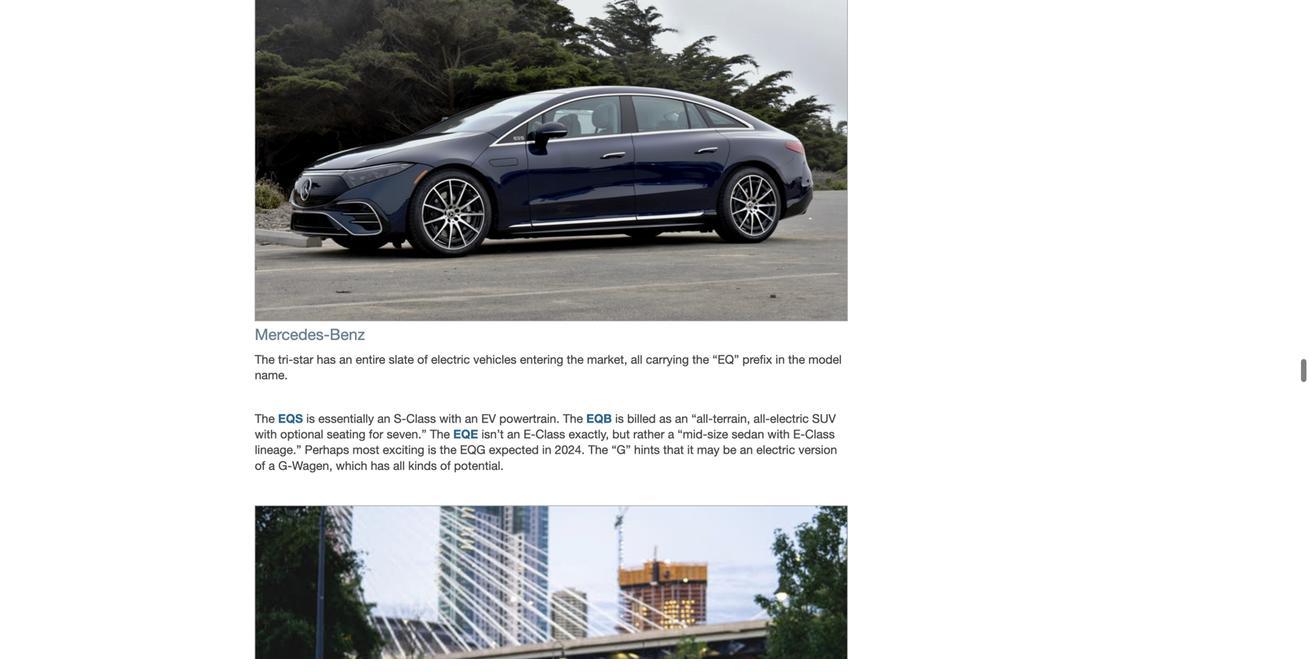 Task type: vqa. For each thing, say whether or not it's contained in the screenshot.
12
no



Task type: locate. For each thing, give the bounding box(es) containing it.
electric left suv
[[770, 412, 809, 426]]

1 horizontal spatial a
[[668, 428, 674, 442]]

slate
[[389, 353, 414, 367]]

be
[[723, 443, 737, 457]]

g-
[[278, 459, 292, 473]]

market,
[[587, 353, 628, 367]]

sedan
[[732, 428, 764, 442]]

0 horizontal spatial e-
[[524, 428, 536, 442]]

an right as
[[675, 412, 688, 426]]

"eq"
[[713, 353, 739, 367]]

a left g-
[[269, 459, 275, 473]]

wagen,
[[292, 459, 333, 473]]

0 horizontal spatial a
[[269, 459, 275, 473]]

the down eqe link
[[440, 443, 457, 457]]

has right star
[[317, 353, 336, 367]]

the left market,
[[567, 353, 584, 367]]

an up expected
[[507, 428, 520, 442]]

class up seven."
[[406, 412, 436, 426]]

for
[[369, 428, 383, 442]]

0 horizontal spatial all
[[393, 459, 405, 473]]

an down sedan
[[740, 443, 753, 457]]

1 horizontal spatial is
[[428, 443, 437, 457]]

an
[[339, 353, 352, 367], [377, 412, 391, 426], [465, 412, 478, 426], [675, 412, 688, 426], [507, 428, 520, 442], [740, 443, 753, 457]]

mercedes-benz
[[255, 326, 365, 344]]

"mid-
[[678, 428, 708, 442]]

1 horizontal spatial class
[[536, 428, 565, 442]]

2024.
[[555, 443, 585, 457]]

0 horizontal spatial with
[[255, 428, 277, 442]]

0 horizontal spatial class
[[406, 412, 436, 426]]

0 horizontal spatial of
[[255, 459, 265, 473]]

1 horizontal spatial all
[[631, 353, 643, 367]]

eqe link
[[453, 427, 478, 442]]

the inside the tri-star has an entire slate of electric vehicles entering the market, all carrying the "eq" prefix in the model name.
[[255, 353, 275, 367]]

eqs
[[278, 412, 303, 426]]

electric inside isn't an e-class exactly, but rather a "mid-size sedan with e-class lineage." perhaps most  exciting is the eqg expected in 2024. the "g" hints that it may be an electric version of a g-wagen, which has all kinds of potential.
[[756, 443, 795, 457]]

ev
[[481, 412, 496, 426]]

isn't
[[482, 428, 504, 442]]

0 horizontal spatial has
[[317, 353, 336, 367]]

prefix
[[743, 353, 772, 367]]

eqb link
[[586, 412, 612, 426]]

the down "the eqs is essentially an s-class with an ev powertrain. the eqb"
[[430, 428, 450, 442]]

1 horizontal spatial has
[[371, 459, 390, 473]]

star
[[293, 353, 313, 367]]

"g"
[[612, 443, 631, 457]]

0 vertical spatial electric
[[431, 353, 470, 367]]

size
[[708, 428, 728, 442]]

exactly,
[[569, 428, 609, 442]]

of inside the tri-star has an entire slate of electric vehicles entering the market, all carrying the "eq" prefix in the model name.
[[417, 353, 428, 367]]

has
[[317, 353, 336, 367], [371, 459, 390, 473]]

has inside the tri-star has an entire slate of electric vehicles entering the market, all carrying the "eq" prefix in the model name.
[[317, 353, 336, 367]]

with
[[439, 412, 462, 426], [255, 428, 277, 442], [768, 428, 790, 442]]

perhaps
[[305, 443, 349, 457]]

with up lineage."
[[255, 428, 277, 442]]

essentially
[[318, 412, 374, 426]]

with up eqe
[[439, 412, 462, 426]]

0 vertical spatial in
[[776, 353, 785, 367]]

in left 2024.
[[542, 443, 552, 457]]

1 horizontal spatial e-
[[793, 428, 805, 442]]

all
[[631, 353, 643, 367], [393, 459, 405, 473]]

the
[[255, 353, 275, 367], [255, 412, 275, 426], [563, 412, 583, 426], [430, 428, 450, 442], [588, 443, 608, 457]]

all down exciting in the bottom of the page
[[393, 459, 405, 473]]

electric down sedan
[[756, 443, 795, 457]]

the
[[567, 353, 584, 367], [692, 353, 709, 367], [788, 353, 805, 367], [440, 443, 457, 457]]

1 horizontal spatial in
[[776, 353, 785, 367]]

0 vertical spatial has
[[317, 353, 336, 367]]

2 horizontal spatial is
[[615, 412, 624, 426]]

billed
[[627, 412, 656, 426]]

class up 2024.
[[536, 428, 565, 442]]

isn't an e-class exactly, but rather a "mid-size sedan with e-class lineage." perhaps most  exciting is the eqg expected in 2024. the "g" hints that it may be an electric version of a g-wagen, which has all kinds of potential.
[[255, 428, 837, 473]]

all right market,
[[631, 353, 643, 367]]

e- up version
[[793, 428, 805, 442]]

carrying
[[646, 353, 689, 367]]

the down exactly,
[[588, 443, 608, 457]]

of down lineage."
[[255, 459, 265, 473]]

an up eqe
[[465, 412, 478, 426]]

the up name.
[[255, 353, 275, 367]]

electric
[[431, 353, 470, 367], [770, 412, 809, 426], [756, 443, 795, 457]]

in right the prefix at right
[[776, 353, 785, 367]]

in
[[776, 353, 785, 367], [542, 443, 552, 457]]

1 vertical spatial in
[[542, 443, 552, 457]]

a
[[668, 428, 674, 442], [269, 459, 275, 473]]

in inside isn't an e-class exactly, but rather a "mid-size sedan with e-class lineage." perhaps most  exciting is the eqg expected in 2024. the "g" hints that it may be an electric version of a g-wagen, which has all kinds of potential.
[[542, 443, 552, 457]]

e-
[[524, 428, 536, 442], [793, 428, 805, 442]]

has inside isn't an e-class exactly, but rather a "mid-size sedan with e-class lineage." perhaps most  exciting is the eqg expected in 2024. the "g" hints that it may be an electric version of a g-wagen, which has all kinds of potential.
[[371, 459, 390, 473]]

s-
[[394, 412, 406, 426]]

is up kinds
[[428, 443, 437, 457]]

with inside "the eqs is essentially an s-class with an ev powertrain. the eqb"
[[439, 412, 462, 426]]

a up that
[[668, 428, 674, 442]]

the left model
[[788, 353, 805, 367]]

kinds
[[408, 459, 437, 473]]

terrain,
[[713, 412, 750, 426]]

1 vertical spatial all
[[393, 459, 405, 473]]

2 horizontal spatial of
[[440, 459, 451, 473]]

1 vertical spatial a
[[269, 459, 275, 473]]

is up but
[[615, 412, 624, 426]]

of right slate
[[417, 353, 428, 367]]

optional
[[280, 428, 323, 442]]

0 horizontal spatial is
[[306, 412, 315, 426]]

all inside the tri-star has an entire slate of electric vehicles entering the market, all carrying the "eq" prefix in the model name.
[[631, 353, 643, 367]]

of
[[417, 353, 428, 367], [255, 459, 265, 473], [440, 459, 451, 473]]

the eqs is essentially an s-class with an ev powertrain. the eqb
[[255, 412, 612, 426]]

entering
[[520, 353, 564, 367]]

2 horizontal spatial with
[[768, 428, 790, 442]]

2 horizontal spatial class
[[805, 428, 835, 442]]

an left entire
[[339, 353, 352, 367]]

1 vertical spatial electric
[[770, 412, 809, 426]]

has down most
[[371, 459, 390, 473]]

1 horizontal spatial of
[[417, 353, 428, 367]]

the left "eq"
[[692, 353, 709, 367]]

is billed as an "all-terrain, all-electric suv with optional seating for seven." the
[[255, 412, 836, 442]]

potential.
[[454, 459, 504, 473]]

is
[[306, 412, 315, 426], [615, 412, 624, 426], [428, 443, 437, 457]]

0 horizontal spatial in
[[542, 443, 552, 457]]

rather
[[633, 428, 665, 442]]

it
[[687, 443, 694, 457]]

in inside the tri-star has an entire slate of electric vehicles entering the market, all carrying the "eq" prefix in the model name.
[[776, 353, 785, 367]]

with inside isn't an e-class exactly, but rather a "mid-size sedan with e-class lineage." perhaps most  exciting is the eqg expected in 2024. the "g" hints that it may be an electric version of a g-wagen, which has all kinds of potential.
[[768, 428, 790, 442]]

with down all-
[[768, 428, 790, 442]]

class up version
[[805, 428, 835, 442]]

is up "optional"
[[306, 412, 315, 426]]

1 horizontal spatial with
[[439, 412, 462, 426]]

an inside is billed as an "all-terrain, all-electric suv with optional seating for seven." the
[[675, 412, 688, 426]]

of right kinds
[[440, 459, 451, 473]]

2022 mercedes-benz eqs review lead in image
[[255, 0, 848, 322]]

class
[[406, 412, 436, 426], [536, 428, 565, 442], [805, 428, 835, 442]]

0 vertical spatial all
[[631, 353, 643, 367]]

electric left the vehicles
[[431, 353, 470, 367]]

eqs link
[[278, 412, 303, 426]]

may
[[697, 443, 720, 457]]

1 vertical spatial has
[[371, 459, 390, 473]]

the up exactly,
[[563, 412, 583, 426]]

mercedes-
[[255, 326, 330, 344]]

2 vertical spatial electric
[[756, 443, 795, 457]]

e- down powertrain.
[[524, 428, 536, 442]]



Task type: describe. For each thing, give the bounding box(es) containing it.
electric inside the tri-star has an entire slate of electric vehicles entering the market, all carrying the "eq" prefix in the model name.
[[431, 353, 470, 367]]

all-
[[754, 412, 770, 426]]

with inside is billed as an "all-terrain, all-electric suv with optional seating for seven." the
[[255, 428, 277, 442]]

0 vertical spatial a
[[668, 428, 674, 442]]

class inside "the eqs is essentially an s-class with an ev powertrain. the eqb"
[[406, 412, 436, 426]]

an left s-
[[377, 412, 391, 426]]

expected
[[489, 443, 539, 457]]

but
[[612, 428, 630, 442]]

the inside isn't an e-class exactly, but rather a "mid-size sedan with e-class lineage." perhaps most  exciting is the eqg expected in 2024. the "g" hints that it may be an electric version of a g-wagen, which has all kinds of potential.
[[588, 443, 608, 457]]

the inside isn't an e-class exactly, but rather a "mid-size sedan with e-class lineage." perhaps most  exciting is the eqg expected in 2024. the "g" hints that it may be an electric version of a g-wagen, which has all kinds of potential.
[[440, 443, 457, 457]]

is inside "the eqs is essentially an s-class with an ev powertrain. the eqb"
[[306, 412, 315, 426]]

entire
[[356, 353, 385, 367]]

that
[[663, 443, 684, 457]]

benz
[[330, 326, 365, 344]]

as
[[659, 412, 672, 426]]

eqe
[[453, 427, 478, 442]]

the left eqs link
[[255, 412, 275, 426]]

"all-
[[692, 412, 713, 426]]

2020 mini cooper preview summaryimage image
[[255, 506, 848, 660]]

eqg
[[460, 443, 486, 457]]

is inside is billed as an "all-terrain, all-electric suv with optional seating for seven." the
[[615, 412, 624, 426]]

1 e- from the left
[[524, 428, 536, 442]]

all inside isn't an e-class exactly, but rather a "mid-size sedan with e-class lineage." perhaps most  exciting is the eqg expected in 2024. the "g" hints that it may be an electric version of a g-wagen, which has all kinds of potential.
[[393, 459, 405, 473]]

the tri-star has an entire slate of electric vehicles entering the market, all carrying the "eq" prefix in the model name.
[[255, 353, 842, 382]]

exciting
[[383, 443, 425, 457]]

the inside is billed as an "all-terrain, all-electric suv with optional seating for seven." the
[[430, 428, 450, 442]]

model
[[809, 353, 842, 367]]

2 e- from the left
[[793, 428, 805, 442]]

name.
[[255, 368, 288, 382]]

which
[[336, 459, 367, 473]]

tri-
[[278, 353, 293, 367]]

powertrain.
[[499, 412, 560, 426]]

electric inside is billed as an "all-terrain, all-electric suv with optional seating for seven." the
[[770, 412, 809, 426]]

hints
[[634, 443, 660, 457]]

is inside isn't an e-class exactly, but rather a "mid-size sedan with e-class lineage." perhaps most  exciting is the eqg expected in 2024. the "g" hints that it may be an electric version of a g-wagen, which has all kinds of potential.
[[428, 443, 437, 457]]

vehicles
[[473, 353, 517, 367]]

an inside the tri-star has an entire slate of electric vehicles entering the market, all carrying the "eq" prefix in the model name.
[[339, 353, 352, 367]]

lineage."
[[255, 443, 301, 457]]

seven."
[[387, 428, 427, 442]]

eqb
[[586, 412, 612, 426]]

most
[[353, 443, 379, 457]]

suv
[[812, 412, 836, 426]]

version
[[799, 443, 837, 457]]

seating
[[327, 428, 366, 442]]



